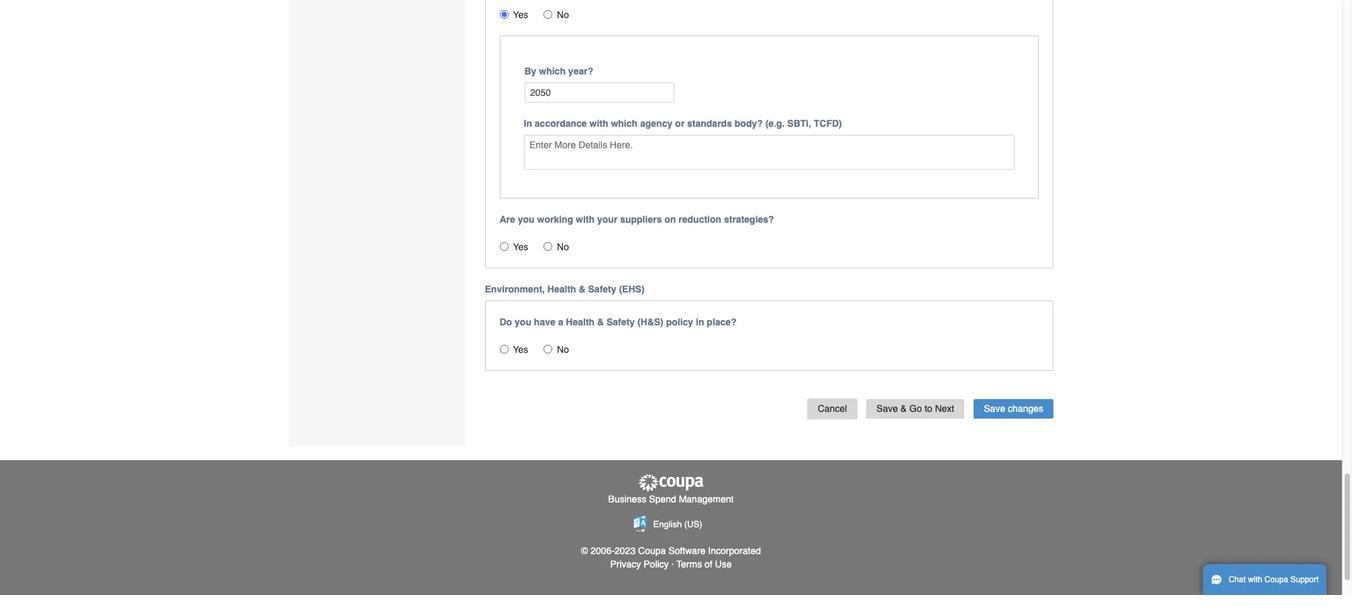 Task type: locate. For each thing, give the bounding box(es) containing it.
in accordance with which agency or standards body? (e.g. sbti, tcfd)
[[524, 118, 842, 129]]

coupa left support
[[1265, 575, 1289, 585]]

2 no from the top
[[557, 242, 569, 253]]

2 vertical spatial with
[[1248, 575, 1263, 585]]

yes up by
[[513, 9, 528, 20]]

safety left "(ehs)"
[[588, 284, 617, 295]]

in
[[524, 118, 532, 129]]

support
[[1291, 575, 1319, 585]]

privacy policy
[[610, 559, 669, 570]]

are
[[500, 214, 515, 225]]

1 save from the left
[[877, 403, 898, 414]]

which right by
[[539, 66, 566, 76]]

you
[[518, 214, 535, 225], [515, 317, 532, 328]]

1 vertical spatial no
[[557, 242, 569, 253]]

1 horizontal spatial which
[[611, 118, 638, 129]]

coupa
[[638, 546, 666, 556], [1265, 575, 1289, 585]]

software
[[669, 546, 706, 556]]

save left go
[[877, 403, 898, 414]]

with right chat
[[1248, 575, 1263, 585]]

save & go to next
[[877, 403, 955, 414]]

are you working with your suppliers on reduction strategies?
[[500, 214, 774, 225]]

& up do you have a health & safety (h&s) policy in place?
[[579, 284, 586, 295]]

environment, health & safety (ehs)
[[485, 284, 645, 295]]

0 vertical spatial you
[[518, 214, 535, 225]]

yes for are
[[513, 242, 528, 253]]

business
[[608, 494, 647, 505]]

terms of use link
[[677, 559, 732, 570]]

no up by which year?
[[557, 9, 569, 20]]

save changes
[[984, 403, 1044, 414]]

you right "are"
[[518, 214, 535, 225]]

health
[[548, 284, 576, 295], [566, 317, 595, 328]]

save changes button
[[974, 400, 1054, 419]]

None radio
[[544, 10, 552, 19], [544, 242, 552, 251], [544, 10, 552, 19], [544, 242, 552, 251]]

no
[[557, 9, 569, 20], [557, 242, 569, 253], [557, 344, 569, 355]]

save
[[877, 403, 898, 414], [984, 403, 1006, 414]]

2 vertical spatial &
[[901, 403, 907, 414]]

yes
[[513, 9, 528, 20], [513, 242, 528, 253], [513, 344, 528, 355]]

save for save & go to next
[[877, 403, 898, 414]]

with down by which year? text box on the top left
[[590, 118, 608, 129]]

english
[[653, 520, 682, 530]]

1 horizontal spatial coupa
[[1265, 575, 1289, 585]]

agency
[[640, 118, 673, 129]]

0 vertical spatial which
[[539, 66, 566, 76]]

0 vertical spatial no
[[557, 9, 569, 20]]

safety left (h&s)
[[607, 317, 635, 328]]

accordance
[[535, 118, 587, 129]]

changes
[[1008, 403, 1044, 414]]

1 vertical spatial coupa
[[1265, 575, 1289, 585]]

on
[[665, 214, 676, 225]]

2 yes from the top
[[513, 242, 528, 253]]

0 vertical spatial &
[[579, 284, 586, 295]]

terms
[[677, 559, 702, 570]]

of
[[705, 559, 713, 570]]

health up a
[[548, 284, 576, 295]]

2 horizontal spatial &
[[901, 403, 907, 414]]

standards
[[687, 118, 732, 129]]

in
[[696, 317, 704, 328]]

strategies?
[[724, 214, 774, 225]]

(e.g.
[[766, 118, 785, 129]]

None radio
[[500, 10, 508, 19], [500, 242, 508, 251], [500, 345, 508, 354], [544, 345, 552, 354], [500, 10, 508, 19], [500, 242, 508, 251], [500, 345, 508, 354], [544, 345, 552, 354]]

3 yes from the top
[[513, 344, 528, 355]]

working
[[537, 214, 573, 225]]

save left 'changes'
[[984, 403, 1006, 414]]

1 vertical spatial you
[[515, 317, 532, 328]]

1 vertical spatial with
[[576, 214, 595, 225]]

1 yes from the top
[[513, 9, 528, 20]]

coupa up policy
[[638, 546, 666, 556]]

incorporated
[[708, 546, 761, 556]]

chat with coupa support button
[[1203, 564, 1327, 595]]

0 vertical spatial with
[[590, 118, 608, 129]]

to
[[925, 403, 933, 414]]

body?
[[735, 118, 763, 129]]

0 vertical spatial yes
[[513, 9, 528, 20]]

no down a
[[557, 344, 569, 355]]

sbti,
[[788, 118, 811, 129]]

or
[[675, 118, 685, 129]]

by which year?
[[525, 66, 593, 76]]

use
[[715, 559, 732, 570]]

your
[[597, 214, 618, 225]]

0 horizontal spatial coupa
[[638, 546, 666, 556]]

3 no from the top
[[557, 344, 569, 355]]

no for working
[[557, 242, 569, 253]]

you right do
[[515, 317, 532, 328]]

(h&s)
[[638, 317, 664, 328]]

management
[[679, 494, 734, 505]]

terms of use
[[677, 559, 732, 570]]

which left agency on the left
[[611, 118, 638, 129]]

1 vertical spatial &
[[597, 317, 604, 328]]

with
[[590, 118, 608, 129], [576, 214, 595, 225], [1248, 575, 1263, 585]]

2 save from the left
[[984, 403, 1006, 414]]

2 vertical spatial yes
[[513, 344, 528, 355]]

policy
[[644, 559, 669, 570]]

0 horizontal spatial save
[[877, 403, 898, 414]]

coupa supplier portal image
[[638, 474, 705, 493]]

& left go
[[901, 403, 907, 414]]

which
[[539, 66, 566, 76], [611, 118, 638, 129]]

1 vertical spatial which
[[611, 118, 638, 129]]

yes down the environment,
[[513, 344, 528, 355]]

chat
[[1229, 575, 1246, 585]]

1 vertical spatial yes
[[513, 242, 528, 253]]

&
[[579, 284, 586, 295], [597, 317, 604, 328], [901, 403, 907, 414]]

no down working
[[557, 242, 569, 253]]

safety
[[588, 284, 617, 295], [607, 317, 635, 328]]

with left your
[[576, 214, 595, 225]]

2 vertical spatial no
[[557, 344, 569, 355]]

spend
[[649, 494, 676, 505]]

& right a
[[597, 317, 604, 328]]

you for do
[[515, 317, 532, 328]]

health right a
[[566, 317, 595, 328]]

1 horizontal spatial save
[[984, 403, 1006, 414]]

©
[[581, 546, 588, 556]]

privacy
[[610, 559, 641, 570]]

yes down "are"
[[513, 242, 528, 253]]

yes for do
[[513, 344, 528, 355]]



Task type: vqa. For each thing, say whether or not it's contained in the screenshot.
TEXT FIELD
no



Task type: describe. For each thing, give the bounding box(es) containing it.
cancel link
[[808, 400, 857, 419]]

1 horizontal spatial &
[[597, 317, 604, 328]]

english (us)
[[653, 520, 702, 530]]

year?
[[568, 66, 593, 76]]

save & go to next button
[[867, 400, 965, 419]]

0 vertical spatial health
[[548, 284, 576, 295]]

0 vertical spatial coupa
[[638, 546, 666, 556]]

privacy policy link
[[610, 559, 669, 570]]

have
[[534, 317, 556, 328]]

2023
[[615, 546, 636, 556]]

& inside save & go to next button
[[901, 403, 907, 414]]

In accordance with which agency or standards body? (e.g. SBTi, TCFD) text field
[[524, 135, 1015, 170]]

0 horizontal spatial which
[[539, 66, 566, 76]]

By which year? text field
[[525, 82, 674, 103]]

1 vertical spatial health
[[566, 317, 595, 328]]

cancel
[[818, 403, 847, 414]]

reduction
[[679, 214, 722, 225]]

policy
[[666, 317, 693, 328]]

0 vertical spatial safety
[[588, 284, 617, 295]]

do
[[500, 317, 512, 328]]

2006-
[[591, 546, 615, 556]]

(ehs)
[[619, 284, 645, 295]]

business spend management
[[608, 494, 734, 505]]

place?
[[707, 317, 737, 328]]

© 2006-2023 coupa software incorporated
[[581, 546, 761, 556]]

0 horizontal spatial &
[[579, 284, 586, 295]]

environment,
[[485, 284, 545, 295]]

by
[[525, 66, 537, 76]]

a
[[558, 317, 563, 328]]

next
[[935, 403, 955, 414]]

chat with coupa support
[[1229, 575, 1319, 585]]

1 no from the top
[[557, 9, 569, 20]]

go
[[910, 403, 922, 414]]

1 vertical spatial safety
[[607, 317, 635, 328]]

no for have
[[557, 344, 569, 355]]

with inside "button"
[[1248, 575, 1263, 585]]

save for save changes
[[984, 403, 1006, 414]]

(us)
[[684, 520, 702, 530]]

tcfd)
[[814, 118, 842, 129]]

you for are
[[518, 214, 535, 225]]

suppliers
[[620, 214, 662, 225]]

coupa inside "button"
[[1265, 575, 1289, 585]]

do you have a health & safety (h&s) policy in place?
[[500, 317, 737, 328]]



